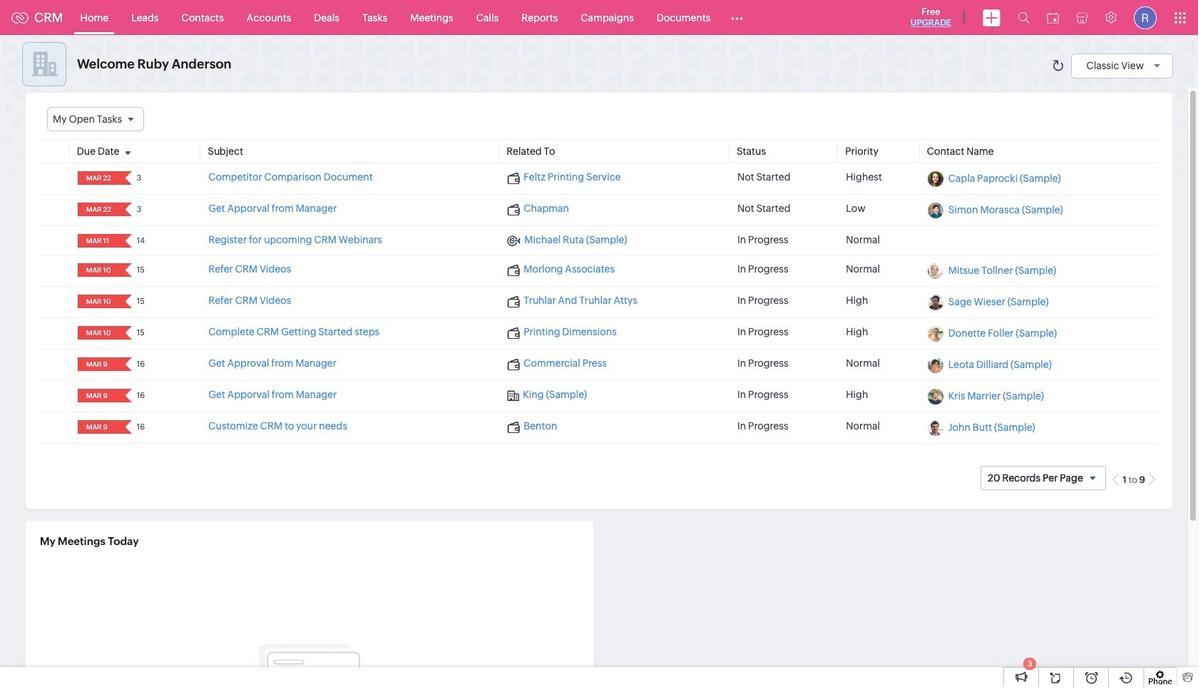 Task type: describe. For each thing, give the bounding box(es) containing it.
search image
[[1018, 11, 1030, 24]]

search element
[[1010, 0, 1039, 35]]

create menu element
[[975, 0, 1010, 35]]

Other Modules field
[[722, 6, 753, 29]]



Task type: locate. For each thing, give the bounding box(es) containing it.
profile image
[[1134, 6, 1157, 29]]

calendar image
[[1047, 12, 1060, 23]]

create menu image
[[983, 9, 1001, 26]]

profile element
[[1126, 0, 1166, 35]]

None field
[[47, 107, 144, 131], [82, 171, 115, 185], [82, 203, 115, 216], [82, 234, 115, 248], [82, 263, 115, 277], [82, 295, 115, 308], [82, 326, 115, 340], [82, 358, 115, 371], [82, 389, 115, 403], [82, 420, 115, 434], [47, 107, 144, 131], [82, 171, 115, 185], [82, 203, 115, 216], [82, 234, 115, 248], [82, 263, 115, 277], [82, 295, 115, 308], [82, 326, 115, 340], [82, 358, 115, 371], [82, 389, 115, 403], [82, 420, 115, 434]]

logo image
[[11, 12, 29, 23]]



